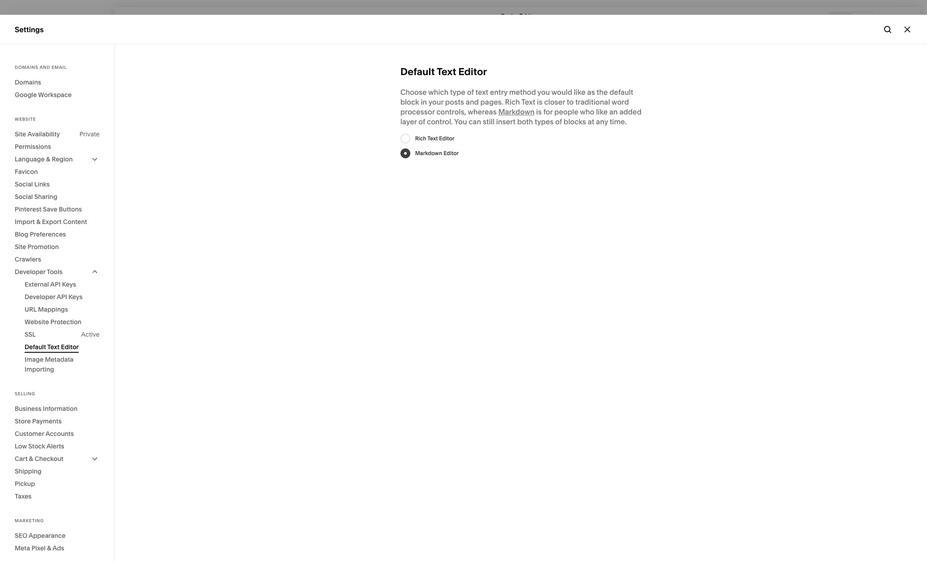 Task type: locate. For each thing, give the bounding box(es) containing it.
you
[[538, 88, 550, 97]]

asset library
[[15, 446, 60, 455]]

appearance
[[29, 532, 66, 540]]

developer down the crawlers
[[15, 268, 46, 276]]

site down analytics
[[15, 130, 26, 138]]

2 social from the top
[[15, 193, 33, 201]]

added
[[620, 107, 642, 116]]

customer accounts link
[[15, 428, 100, 440]]

favicon social links social sharing pinterest save buttons import & export content blog preferences site promotion crawlers
[[15, 168, 87, 263]]

0 vertical spatial api
[[50, 280, 61, 289]]

0 vertical spatial marketing
[[15, 88, 49, 97]]

is down you
[[537, 98, 543, 106]]

& left ads
[[47, 544, 51, 552]]

1 vertical spatial site
[[15, 243, 26, 251]]

accounts
[[45, 430, 74, 438]]

0 vertical spatial markdown
[[499, 107, 535, 116]]

0 vertical spatial rich
[[505, 98, 520, 106]]

of down people
[[556, 117, 562, 126]]

time.
[[610, 117, 627, 126]]

in
[[421, 98, 427, 106]]

1 horizontal spatial of
[[467, 88, 474, 97]]

like up any
[[596, 107, 608, 116]]

1 horizontal spatial rich
[[505, 98, 520, 106]]

0 vertical spatial keys
[[62, 280, 76, 289]]

and
[[40, 65, 50, 70], [466, 98, 479, 106]]

cart & checkout
[[15, 455, 63, 463]]

rich down layer on the left of page
[[415, 135, 427, 142]]

& inside seo appearance meta pixel & ads
[[47, 544, 51, 552]]

alerts
[[47, 442, 64, 450]]

default text editor up which
[[401, 66, 487, 78]]

site down "blog"
[[15, 243, 26, 251]]

who
[[580, 107, 595, 116]]

a
[[516, 12, 519, 19]]

export
[[42, 218, 62, 226]]

1 vertical spatial developer
[[25, 293, 55, 301]]

developer inside 'external api keys developer api keys url mappings website protection'
[[25, 293, 55, 301]]

permissions link
[[15, 140, 100, 153]]

entry
[[490, 88, 508, 97]]

layer
[[401, 117, 417, 126]]

settings up domains and email
[[15, 25, 44, 34]]

api down tools
[[50, 280, 61, 289]]

text
[[437, 66, 457, 78], [522, 98, 536, 106], [428, 135, 438, 142], [47, 343, 60, 351]]

social up pinterest
[[15, 193, 33, 201]]

external
[[25, 280, 49, 289]]

favicon link
[[15, 166, 100, 178]]

buttons
[[59, 205, 82, 213]]

0 horizontal spatial default text editor
[[25, 343, 79, 351]]

website up 'site availability'
[[15, 117, 36, 122]]

default text editor link
[[25, 341, 100, 353]]

tools
[[47, 268, 63, 276]]

like inside is for people who like an added layer of control. you can still insert both types of blocks at any time.
[[596, 107, 608, 116]]

& left region
[[46, 155, 50, 163]]

1 vertical spatial selling
[[15, 391, 35, 396]]

2 domains from the top
[[15, 78, 41, 86]]

text up metadata
[[47, 343, 60, 351]]

is inside choose which type of text entry method you would like as the default block in your posts and pages. rich text is closer to traditional word processor controls, whereas
[[537, 98, 543, 106]]

social down favicon
[[15, 180, 33, 188]]

& left export
[[36, 218, 41, 226]]

analytics
[[15, 120, 46, 129]]

1 horizontal spatial like
[[596, 107, 608, 116]]

and down 'text'
[[466, 98, 479, 106]]

2 settings from the top
[[15, 462, 43, 471]]

active
[[81, 331, 100, 339]]

0 horizontal spatial and
[[40, 65, 50, 70]]

default text editor inside 'link'
[[25, 343, 79, 351]]

1 vertical spatial is
[[537, 107, 542, 116]]

low
[[15, 442, 27, 450]]

1 vertical spatial default
[[25, 343, 46, 351]]

api
[[50, 280, 61, 289], [57, 293, 67, 301]]

text up 'markdown editor'
[[428, 135, 438, 142]]

1 vertical spatial marketing
[[15, 518, 44, 523]]

taxes link
[[15, 490, 100, 503]]

selling up the business
[[15, 391, 35, 396]]

1 horizontal spatial markdown
[[499, 107, 535, 116]]

1 vertical spatial social
[[15, 193, 33, 201]]

1 marketing from the top
[[15, 88, 49, 97]]

traditional
[[576, 98, 610, 106]]

cart & checkout link
[[15, 453, 100, 465]]

information
[[43, 405, 78, 413]]

default up image
[[25, 343, 46, 351]]

sharing
[[34, 193, 57, 201]]

business
[[15, 405, 41, 413]]

1 vertical spatial domains
[[15, 78, 41, 86]]

selling down domains and email
[[15, 72, 38, 81]]

markdown down rich text editor
[[415, 150, 443, 157]]

people
[[555, 107, 579, 116]]

0 vertical spatial social
[[15, 180, 33, 188]]

developer down external
[[25, 293, 55, 301]]

1 vertical spatial and
[[466, 98, 479, 106]]

external api keys developer api keys url mappings website protection
[[25, 280, 83, 326]]

closer
[[545, 98, 565, 106]]

taxes
[[15, 492, 32, 501]]

1 vertical spatial markdown
[[415, 150, 443, 157]]

domains for and
[[15, 65, 38, 70]]

workspace
[[38, 91, 72, 99]]

domains up domains google workspace at the top of page
[[15, 65, 38, 70]]

0 vertical spatial site
[[15, 130, 26, 138]]

book a table
[[501, 12, 534, 19]]

site inside favicon social links social sharing pinterest save buttons import & export content blog preferences site promotion crawlers
[[15, 243, 26, 251]]

site
[[15, 130, 26, 138], [15, 243, 26, 251]]

would
[[552, 88, 573, 97]]

api up url mappings link
[[57, 293, 67, 301]]

1 vertical spatial like
[[596, 107, 608, 116]]

0 vertical spatial settings
[[15, 25, 44, 34]]

1 horizontal spatial default
[[401, 66, 435, 78]]

analytics link
[[15, 119, 99, 130]]

of left 'text'
[[467, 88, 474, 97]]

is left for
[[537, 107, 542, 116]]

2 vertical spatial website
[[25, 318, 49, 326]]

0 vertical spatial domains
[[15, 65, 38, 70]]

external api keys link
[[25, 278, 100, 291]]

editor
[[459, 66, 487, 78], [439, 135, 455, 142], [444, 150, 459, 157], [61, 343, 79, 351]]

keys up developer api keys link at the bottom left of the page
[[62, 280, 76, 289]]

library
[[36, 446, 60, 455]]

keys up url mappings link
[[69, 293, 83, 301]]

help link
[[15, 478, 31, 487]]

like inside choose which type of text entry method you would like as the default block in your posts and pages. rich text is closer to traditional word processor controls, whereas
[[574, 88, 586, 97]]

domains up "google"
[[15, 78, 41, 86]]

protection
[[50, 318, 82, 326]]

0 horizontal spatial default
[[25, 343, 46, 351]]

any
[[596, 117, 608, 126]]

blocks
[[564, 117, 587, 126]]

store payments link
[[15, 415, 100, 428]]

of down processor
[[419, 117, 426, 126]]

1 vertical spatial settings
[[15, 462, 43, 471]]

editor up 'text'
[[459, 66, 487, 78]]

rich up markdown link
[[505, 98, 520, 106]]

1 horizontal spatial default text editor
[[401, 66, 487, 78]]

pages.
[[481, 98, 504, 106]]

choose
[[401, 88, 427, 97]]

url
[[25, 306, 37, 314]]

website up domains and email
[[15, 55, 43, 64]]

0 horizontal spatial of
[[419, 117, 426, 126]]

website inside 'external api keys developer api keys url mappings website protection'
[[25, 318, 49, 326]]

editor up 'markdown editor'
[[439, 135, 455, 142]]

default text editor up metadata
[[25, 343, 79, 351]]

asset
[[15, 446, 34, 455]]

rich inside choose which type of text entry method you would like as the default block in your posts and pages. rich text is closer to traditional word processor controls, whereas
[[505, 98, 520, 106]]

favicon
[[15, 168, 38, 176]]

website
[[15, 55, 43, 64], [15, 117, 36, 122], [25, 318, 49, 326]]

markdown for markdown
[[499, 107, 535, 116]]

business information store payments customer accounts low stock alerts
[[15, 405, 78, 450]]

and left email
[[40, 65, 50, 70]]

settings down the asset at the left
[[15, 462, 43, 471]]

import
[[15, 218, 35, 226]]

0 horizontal spatial rich
[[415, 135, 427, 142]]

blog preferences link
[[15, 228, 100, 241]]

settings link
[[15, 461, 99, 472]]

domains inside domains google workspace
[[15, 78, 41, 86]]

crawlers
[[15, 255, 41, 263]]

text down method
[[522, 98, 536, 106]]

website down 'url'
[[25, 318, 49, 326]]

can
[[469, 117, 481, 126]]

0 vertical spatial is
[[537, 98, 543, 106]]

0 vertical spatial selling
[[15, 72, 38, 81]]

0 vertical spatial like
[[574, 88, 586, 97]]

like
[[574, 88, 586, 97], [596, 107, 608, 116]]

marketing link
[[15, 87, 99, 98]]

type
[[450, 88, 466, 97]]

simonjacob477@gmail.com
[[36, 514, 105, 521]]

keys
[[62, 280, 76, 289], [69, 293, 83, 301]]

1 social from the top
[[15, 180, 33, 188]]

1 horizontal spatial and
[[466, 98, 479, 106]]

social
[[15, 180, 33, 188], [15, 193, 33, 201]]

like left as
[[574, 88, 586, 97]]

markdown up both at the top right of page
[[499, 107, 535, 116]]

1 domains from the top
[[15, 65, 38, 70]]

1 vertical spatial default text editor
[[25, 343, 79, 351]]

0 vertical spatial and
[[40, 65, 50, 70]]

developer inside dropdown button
[[15, 268, 46, 276]]

0 horizontal spatial markdown
[[415, 150, 443, 157]]

editor up metadata
[[61, 343, 79, 351]]

choose which type of text entry method you would like as the default block in your posts and pages. rich text is closer to traditional word processor controls, whereas
[[401, 88, 634, 116]]

0 horizontal spatial like
[[574, 88, 586, 97]]

2 site from the top
[[15, 243, 26, 251]]

default up choose
[[401, 66, 435, 78]]

1 vertical spatial website
[[15, 117, 36, 122]]

1 site from the top
[[15, 130, 26, 138]]

language
[[15, 155, 45, 163]]

0 vertical spatial developer
[[15, 268, 46, 276]]



Task type: vqa. For each thing, say whether or not it's contained in the screenshot.
THE 'SIMONJACOB477@GMAIL.COM' Button
yes



Task type: describe. For each thing, give the bounding box(es) containing it.
1 vertical spatial rich
[[415, 135, 427, 142]]

book
[[501, 12, 515, 19]]

developer tools link
[[15, 266, 100, 278]]

crawlers link
[[15, 253, 100, 266]]

seo
[[15, 532, 27, 540]]

both
[[518, 117, 533, 126]]

language & region button
[[15, 153, 100, 166]]

language & region
[[15, 155, 73, 163]]

image
[[25, 356, 44, 364]]

pinterest
[[15, 205, 42, 213]]

acuity scheduling
[[15, 136, 77, 145]]

stock
[[28, 442, 45, 450]]

text inside choose which type of text entry method you would like as the default block in your posts and pages. rich text is closer to traditional word processor controls, whereas
[[522, 98, 536, 106]]

2 selling from the top
[[15, 391, 35, 396]]

meta pixel & ads link
[[15, 542, 100, 555]]

is for people who like an added layer of control. you can still insert both types of blocks at any time.
[[401, 107, 642, 126]]

google workspace link
[[15, 89, 100, 101]]

markdown for markdown editor
[[415, 150, 443, 157]]

1 selling from the top
[[15, 72, 38, 81]]

control.
[[427, 117, 453, 126]]

import & export content link
[[15, 216, 100, 228]]

editor inside 'link'
[[61, 343, 79, 351]]

controls,
[[437, 107, 466, 116]]

email
[[52, 65, 67, 70]]

mappings
[[38, 306, 68, 314]]

selling link
[[15, 71, 99, 82]]

markdown link
[[499, 107, 535, 116]]

1 vertical spatial keys
[[69, 293, 83, 301]]

save
[[43, 205, 57, 213]]

default
[[610, 88, 634, 97]]

pickup
[[15, 480, 35, 488]]

developer tools
[[15, 268, 63, 276]]

preferences
[[30, 230, 66, 238]]

cart & checkout button
[[15, 453, 100, 465]]

edit
[[124, 16, 137, 23]]

pickup link
[[15, 478, 100, 490]]

1 vertical spatial api
[[57, 293, 67, 301]]

at
[[588, 117, 595, 126]]

language & region link
[[15, 153, 100, 166]]

importing
[[25, 365, 54, 374]]

shipping link
[[15, 465, 100, 478]]

text up which
[[437, 66, 457, 78]]

text inside 'link'
[[47, 343, 60, 351]]

of inside choose which type of text entry method you would like as the default block in your posts and pages. rich text is closer to traditional word processor controls, whereas
[[467, 88, 474, 97]]

social links link
[[15, 178, 100, 191]]

permissions
[[15, 143, 51, 151]]

domains for google
[[15, 78, 41, 86]]

website protection link
[[25, 316, 100, 328]]

2 marketing from the top
[[15, 518, 44, 523]]

2 horizontal spatial of
[[556, 117, 562, 126]]

social sharing link
[[15, 191, 100, 203]]

shipping pickup taxes
[[15, 467, 41, 501]]

url mappings link
[[25, 303, 100, 316]]

as
[[588, 88, 595, 97]]

promotion
[[28, 243, 59, 251]]

0 vertical spatial default text editor
[[401, 66, 487, 78]]

insert
[[497, 117, 516, 126]]

scheduling
[[38, 136, 77, 145]]

store
[[15, 417, 31, 425]]

ads
[[53, 544, 64, 552]]

low stock alerts link
[[15, 440, 100, 453]]

markdown editor
[[415, 150, 459, 157]]

seo appearance meta pixel & ads
[[15, 532, 66, 552]]

site availability
[[15, 130, 60, 138]]

blog
[[15, 230, 28, 238]]

table
[[520, 12, 534, 19]]

and inside choose which type of text entry method you would like as the default block in your posts and pages. rich text is closer to traditional word processor controls, whereas
[[466, 98, 479, 106]]

editor down rich text editor
[[444, 150, 459, 157]]

simonjacob477@gmail.com button
[[13, 506, 105, 523]]

pixel
[[32, 544, 46, 552]]

1 settings from the top
[[15, 25, 44, 34]]

image metadata importing
[[25, 356, 74, 374]]

& right cart
[[29, 455, 33, 463]]

pinterest save buttons link
[[15, 203, 100, 216]]

is inside is for people who like an added layer of control. you can still insert both types of blocks at any time.
[[537, 107, 542, 116]]

marketing inside marketing link
[[15, 88, 49, 97]]

text
[[476, 88, 489, 97]]

customer
[[15, 430, 44, 438]]

to
[[567, 98, 574, 106]]

google
[[15, 91, 37, 99]]

default inside default text editor 'link'
[[25, 343, 46, 351]]

0 vertical spatial website
[[15, 55, 43, 64]]

0 vertical spatial default
[[401, 66, 435, 78]]

developer api keys link
[[25, 291, 100, 303]]

website link
[[15, 55, 99, 66]]

& inside favicon social links social sharing pinterest save buttons import & export content blog preferences site promotion crawlers
[[36, 218, 41, 226]]

still
[[483, 117, 495, 126]]

availability
[[27, 130, 60, 138]]

site promotion link
[[15, 241, 100, 253]]

types
[[535, 117, 554, 126]]

whereas
[[468, 107, 497, 116]]

for
[[544, 107, 553, 116]]

asset library link
[[15, 445, 99, 456]]



